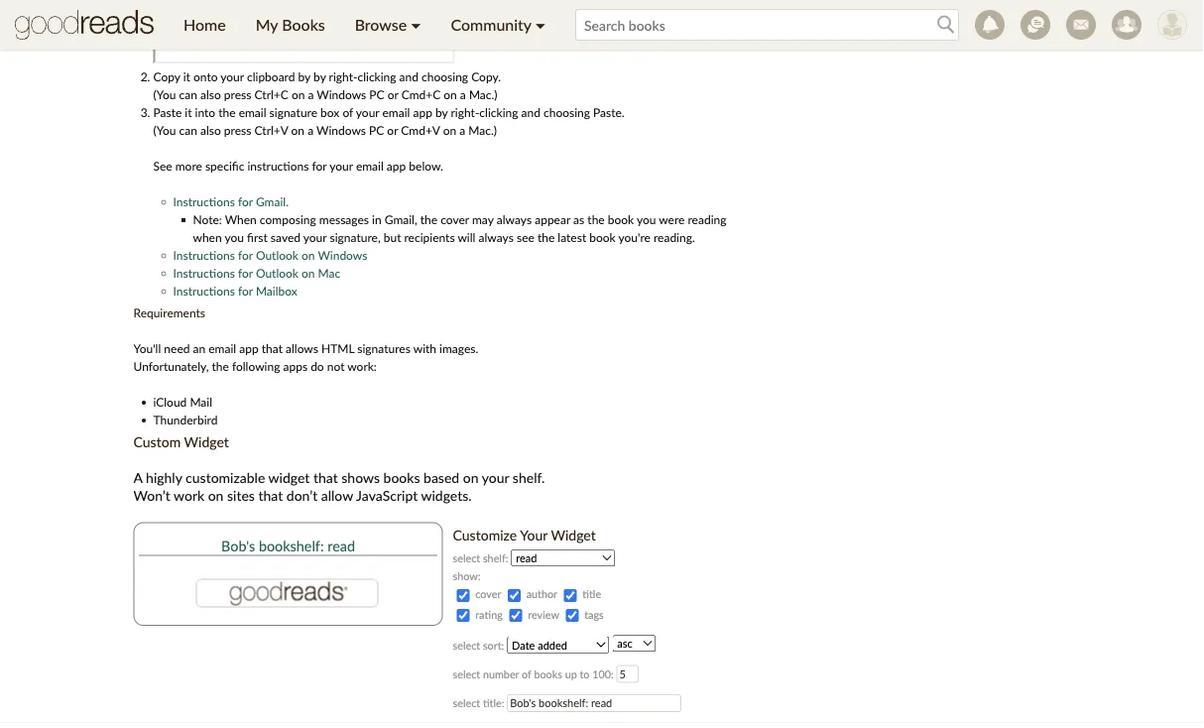 Task type: vqa. For each thing, say whether or not it's contained in the screenshot.
topmost Widget
yes



Task type: describe. For each thing, give the bounding box(es) containing it.
mailbox
[[256, 284, 298, 298]]

work
[[174, 487, 205, 504]]

your inside a highly customizable widget that shows books based on your shelf. won't work on sites that don't allow javascript widgets.
[[482, 469, 509, 486]]

home
[[184, 15, 226, 34]]

saved
[[271, 230, 301, 245]]

notifications image
[[976, 10, 1005, 40]]

paste it into the email signature box of your email app by right-clicking and choosing paste. (you can also press ctrl+v on a windows pc or cmd+v on a mac.)
[[153, 105, 625, 137]]

rating
[[476, 608, 503, 621]]

a
[[133, 469, 142, 486]]

read
[[328, 538, 355, 555]]

pc inside paste it into the email signature box of your email app by right-clicking and choosing paste. (you can also press ctrl+v on a windows pc or cmd+v on a mac.)
[[369, 123, 384, 137]]

your up messages
[[330, 159, 353, 173]]

1 horizontal spatial widget
[[551, 527, 596, 544]]

you'll
[[133, 341, 161, 356]]

right- inside paste it into the email signature box of your email app by right-clicking and choosing paste. (you can also press ctrl+v on a windows pc or cmd+v on a mac.)
[[451, 105, 480, 120]]

100:
[[593, 668, 614, 681]]

shelf:
[[483, 552, 508, 565]]

mail
[[190, 395, 212, 409]]

requirements
[[133, 306, 205, 320]]

javascript
[[356, 487, 418, 504]]

or inside copy it onto your clipboard by by right-clicking and choosing copy. (you can also press ctrl+c on a windows pc or cmd+c on a mac.)
[[388, 87, 399, 102]]

don't
[[287, 487, 318, 504]]

books inside a highly customizable widget that shows books based on your shelf. won't work on sites that don't allow javascript widgets.
[[384, 469, 420, 486]]

home link
[[169, 0, 241, 50]]

app inside paste it into the email signature box of your email app by right-clicking and choosing paste. (you can also press ctrl+v on a windows pc or cmd+v on a mac.)
[[413, 105, 433, 120]]

a right cmd+c
[[460, 87, 466, 102]]

community
[[451, 15, 532, 34]]

shelf.
[[513, 469, 545, 486]]

1 vertical spatial app
[[387, 159, 406, 173]]

will
[[458, 230, 476, 245]]

allows
[[286, 341, 319, 356]]

instructions for mailbox link
[[173, 284, 298, 298]]

my group discussions image
[[1021, 10, 1051, 40]]

copy.
[[472, 69, 501, 84]]

1 vertical spatial always
[[479, 230, 514, 245]]

icloud mail thunderbird
[[153, 395, 218, 427]]

choosing inside copy it onto your clipboard by by right-clicking and choosing copy. (you can also press ctrl+c on a windows pc or cmd+c on a mac.)
[[422, 69, 469, 84]]

gmail.
[[256, 195, 289, 209]]

0 vertical spatial book
[[608, 212, 634, 227]]

email down paste it into the email signature box of your email app by right-clicking and choosing paste. (you can also press ctrl+v on a windows pc or cmd+v on a mac.)
[[356, 159, 384, 173]]

a highly customizable widget that shows books based on your shelf. won't work on sites that don't allow javascript widgets.
[[133, 469, 545, 504]]

allow
[[321, 487, 353, 504]]

app inside you'll need an email app that allows html signatures with images. unfortunately, the following apps do not work:
[[239, 341, 259, 356]]

signature,
[[330, 230, 381, 245]]

windows inside instructions for gmail. note: when composing messages in gmail, the cover may always appear as the book you were reading when you first saved your signature, but recipients will always see the latest book you're reading. instructions for outlook on windows instructions for outlook on mac instructions for mailbox
[[318, 248, 368, 262]]

your inside copy it onto your clipboard by by right-clicking and choosing copy. (you can also press ctrl+c on a windows pc or cmd+c on a mac.)
[[221, 69, 244, 84]]

you'll need an email app that allows html signatures with images. unfortunately, the following apps do not work:
[[133, 341, 479, 374]]

right- inside copy it onto your clipboard by by right-clicking and choosing copy. (you can also press ctrl+c on a windows pc or cmd+c on a mac.)
[[329, 69, 358, 84]]

may
[[472, 212, 494, 227]]

▾ for community ▾
[[536, 15, 546, 34]]

friend requests image
[[1112, 10, 1142, 40]]

1 horizontal spatial by
[[314, 69, 326, 84]]

signature
[[270, 105, 318, 120]]

were
[[659, 212, 685, 227]]

work:
[[348, 359, 377, 374]]

0 horizontal spatial you
[[225, 230, 244, 245]]

press inside paste it into the email signature box of your email app by right-clicking and choosing paste. (you can also press ctrl+v on a windows pc or cmd+v on a mac.)
[[224, 123, 252, 137]]

with
[[414, 341, 437, 356]]

recipients
[[404, 230, 455, 245]]

unfortunately,
[[133, 359, 209, 374]]

community ▾
[[451, 15, 546, 34]]

cmd+v
[[401, 123, 440, 137]]

instructions for outlook on mac link
[[173, 266, 341, 280]]

custom widget
[[133, 434, 229, 451]]

title:
[[483, 697, 505, 710]]

appear
[[535, 212, 571, 227]]

1 outlook from the top
[[256, 248, 299, 262]]

ctrl+v
[[255, 123, 288, 137]]

below.
[[409, 159, 444, 173]]

can inside paste it into the email signature box of your email app by right-clicking and choosing paste. (you can also press ctrl+v on a windows pc or cmd+v on a mac.)
[[179, 123, 197, 137]]

not
[[327, 359, 345, 374]]

it for paste
[[185, 105, 192, 120]]

for up instructions for mailbox link at the top left of the page
[[238, 266, 253, 280]]

browse
[[355, 15, 407, 34]]

4 instructions from the top
[[173, 284, 235, 298]]

mac.) inside copy it onto your clipboard by by right-clicking and choosing copy. (you can also press ctrl+c on a windows pc or cmd+c on a mac.)
[[469, 87, 498, 102]]

clipboard
[[247, 69, 295, 84]]

windows inside copy it onto your clipboard by by right-clicking and choosing copy. (you can also press ctrl+c on a windows pc or cmd+c on a mac.)
[[317, 87, 366, 102]]

can inside copy it onto your clipboard by by right-clicking and choosing copy. (you can also press ctrl+c on a windows pc or cmd+c on a mac.)
[[179, 87, 197, 102]]

bob's
[[221, 538, 255, 555]]

customizable
[[186, 469, 265, 486]]

0 horizontal spatial by
[[298, 69, 311, 84]]

see more specific instructions for your email app below.
[[153, 159, 444, 173]]

select shelf:
[[453, 552, 508, 565]]

email up cmd+v
[[383, 105, 410, 120]]

for right instructions
[[312, 159, 327, 173]]

copy it onto your clipboard by by right-clicking and choosing copy. (you can also press ctrl+c on a windows pc or cmd+c on a mac.)
[[153, 69, 501, 102]]

select title:
[[453, 697, 507, 710]]

1 vertical spatial books
[[534, 668, 563, 681]]

author
[[527, 588, 558, 601]]

a up the signature
[[308, 87, 314, 102]]

onto
[[194, 69, 218, 84]]

based
[[424, 469, 460, 486]]

when
[[193, 230, 222, 245]]

more
[[175, 159, 202, 173]]

on down customizable
[[208, 487, 224, 504]]

browse ▾ button
[[340, 0, 436, 50]]

instructions for gmail. link
[[173, 195, 289, 209]]

as
[[574, 212, 585, 227]]

the up recipients
[[421, 212, 438, 227]]

press inside copy it onto your clipboard by by right-clicking and choosing copy. (you can also press ctrl+c on a windows pc or cmd+c on a mac.)
[[224, 87, 252, 102]]

in
[[372, 212, 382, 227]]

bob's bookshelf: read link
[[221, 538, 355, 555]]

select sort:
[[453, 639, 507, 652]]

▾ for browse ▾
[[411, 15, 421, 34]]

icloud
[[153, 395, 187, 409]]

it for copy
[[183, 69, 190, 84]]

bob builder image
[[1158, 10, 1188, 40]]

widgets.
[[421, 487, 472, 504]]

need
[[164, 341, 190, 356]]

copy
[[153, 69, 180, 84]]

show:
[[453, 570, 481, 583]]

thunderbird
[[153, 413, 218, 427]]

my books link
[[241, 0, 340, 50]]

on down composing on the top left
[[302, 248, 315, 262]]

Search for books to add to your shelves search field
[[576, 9, 960, 41]]

email up ctrl+v
[[239, 105, 266, 120]]

number
[[483, 668, 519, 681]]

2 instructions from the top
[[173, 248, 235, 262]]

for up when
[[238, 195, 253, 209]]

reading
[[688, 212, 727, 227]]

of inside paste it into the email signature box of your email app by right-clicking and choosing paste. (you can also press ctrl+v on a windows pc or cmd+v on a mac.)
[[343, 105, 353, 120]]

goodreads.com image
[[194, 579, 383, 611]]

latest
[[558, 230, 587, 245]]

also inside copy it onto your clipboard by by right-clicking and choosing copy. (you can also press ctrl+c on a windows pc or cmd+c on a mac.)
[[200, 87, 221, 102]]



Task type: locate. For each thing, give the bounding box(es) containing it.
windows up box
[[317, 87, 366, 102]]

your right onto
[[221, 69, 244, 84]]

your right box
[[356, 105, 380, 120]]

of
[[343, 105, 353, 120], [522, 668, 532, 681]]

inbox image
[[1067, 10, 1097, 40]]

0 horizontal spatial books
[[384, 469, 420, 486]]

1 horizontal spatial app
[[387, 159, 406, 173]]

2 ▾ from the left
[[536, 15, 546, 34]]

1 vertical spatial of
[[522, 668, 532, 681]]

2 or from the top
[[387, 123, 398, 137]]

1 horizontal spatial right-
[[451, 105, 480, 120]]

the right into
[[219, 105, 236, 120]]

▾ inside popup button
[[536, 15, 546, 34]]

widget
[[269, 469, 310, 486]]

0 vertical spatial or
[[388, 87, 399, 102]]

books up javascript
[[384, 469, 420, 486]]

or left cmd+v
[[387, 123, 398, 137]]

for up instructions for outlook on mac link
[[238, 248, 253, 262]]

highly
[[146, 469, 182, 486]]

1 horizontal spatial ▾
[[536, 15, 546, 34]]

my
[[256, 15, 278, 34]]

ctrl+c
[[255, 87, 289, 102]]

first
[[247, 230, 268, 245]]

0 vertical spatial outlook
[[256, 248, 299, 262]]

0 vertical spatial mac.)
[[469, 87, 498, 102]]

press left ctrl+v
[[224, 123, 252, 137]]

clicking down copy.
[[480, 105, 518, 120]]

my books
[[256, 15, 325, 34]]

cover
[[441, 212, 469, 227], [476, 588, 501, 601]]

windows down signature,
[[318, 248, 368, 262]]

1 ▾ from the left
[[411, 15, 421, 34]]

0 vertical spatial that
[[262, 341, 283, 356]]

0 vertical spatial press
[[224, 87, 252, 102]]

▾ right community
[[536, 15, 546, 34]]

0 vertical spatial (you
[[153, 87, 176, 102]]

right- up box
[[329, 69, 358, 84]]

community ▾ button
[[436, 0, 561, 50]]

2 horizontal spatial app
[[413, 105, 433, 120]]

sites
[[227, 487, 255, 504]]

select for select number of books up to 100:
[[453, 668, 480, 681]]

1 vertical spatial pc
[[369, 123, 384, 137]]

(you
[[153, 87, 176, 102], [153, 123, 176, 137]]

right- down copy.
[[451, 105, 480, 120]]

on left mac
[[302, 266, 315, 280]]

0 horizontal spatial and
[[400, 69, 419, 84]]

it inside copy it onto your clipboard by by right-clicking and choosing copy. (you can also press ctrl+c on a windows pc or cmd+c on a mac.)
[[183, 69, 190, 84]]

instructions for outlook on windows link
[[173, 248, 368, 262]]

0 vertical spatial clicking
[[358, 69, 397, 84]]

4 select from the top
[[453, 697, 480, 710]]

mac
[[318, 266, 341, 280]]

do
[[311, 359, 324, 374]]

1 also from the top
[[200, 87, 221, 102]]

0 vertical spatial app
[[413, 105, 433, 120]]

0 horizontal spatial cover
[[441, 212, 469, 227]]

to
[[580, 668, 590, 681]]

(you inside copy it onto your clipboard by by right-clicking and choosing copy. (you can also press ctrl+c on a windows pc or cmd+c on a mac.)
[[153, 87, 176, 102]]

by down cmd+c
[[436, 105, 448, 120]]

messages
[[319, 212, 369, 227]]

0 vertical spatial choosing
[[422, 69, 469, 84]]

select for select title:
[[453, 697, 480, 710]]

▾ right browse
[[411, 15, 421, 34]]

2 vertical spatial windows
[[318, 248, 368, 262]]

0 horizontal spatial of
[[343, 105, 353, 120]]

on right cmd+c
[[444, 87, 457, 102]]

2 vertical spatial that
[[258, 487, 283, 504]]

2 also from the top
[[200, 123, 221, 137]]

2 mac.) from the top
[[469, 123, 497, 137]]

your right saved
[[303, 230, 327, 245]]

email inside you'll need an email app that allows html signatures with images. unfortunately, the following apps do not work:
[[209, 341, 236, 356]]

1 horizontal spatial of
[[522, 668, 532, 681]]

2 can from the top
[[179, 123, 197, 137]]

right-
[[329, 69, 358, 84], [451, 105, 480, 120]]

or inside paste it into the email signature box of your email app by right-clicking and choosing paste. (you can also press ctrl+v on a windows pc or cmd+v on a mac.)
[[387, 123, 398, 137]]

(you inside paste it into the email signature box of your email app by right-clicking and choosing paste. (you can also press ctrl+v on a windows pc or cmd+v on a mac.)
[[153, 123, 176, 137]]

2 select from the top
[[453, 639, 480, 652]]

1 select from the top
[[453, 552, 480, 565]]

select down select sort:
[[453, 668, 480, 681]]

into
[[195, 105, 216, 120]]

for down instructions for outlook on mac link
[[238, 284, 253, 298]]

select left the sort: at the bottom of the page
[[453, 639, 480, 652]]

1 vertical spatial that
[[313, 469, 338, 486]]

2 outlook from the top
[[256, 266, 299, 280]]

on up the signature
[[292, 87, 305, 102]]

browse ▾
[[355, 15, 421, 34]]

1 vertical spatial clicking
[[480, 105, 518, 120]]

0 horizontal spatial widget
[[184, 434, 229, 451]]

1 vertical spatial book
[[590, 230, 616, 245]]

0 vertical spatial can
[[179, 87, 197, 102]]

cover up will
[[441, 212, 469, 227]]

also inside paste it into the email signature box of your email app by right-clicking and choosing paste. (you can also press ctrl+v on a windows pc or cmd+v on a mac.)
[[200, 123, 221, 137]]

1 vertical spatial (you
[[153, 123, 176, 137]]

0 vertical spatial it
[[183, 69, 190, 84]]

cover inside instructions for gmail. note: when composing messages in gmail, the cover may always appear as the book you were reading when you first saved your signature, but recipients will always see the latest book you're reading. instructions for outlook on windows instructions for outlook on mac instructions for mailbox
[[441, 212, 469, 227]]

paste.
[[594, 105, 625, 120]]

the down appear
[[538, 230, 555, 245]]

a down the signature
[[308, 123, 314, 137]]

0 vertical spatial cover
[[441, 212, 469, 227]]

clicking inside paste it into the email signature box of your email app by right-clicking and choosing paste. (you can also press ctrl+v on a windows pc or cmd+v on a mac.)
[[480, 105, 518, 120]]

0 vertical spatial always
[[497, 212, 532, 227]]

1 vertical spatial cover
[[476, 588, 501, 601]]

you down when
[[225, 230, 244, 245]]

1 can from the top
[[179, 87, 197, 102]]

up
[[565, 668, 577, 681]]

composing
[[260, 212, 316, 227]]

2 pc from the top
[[369, 123, 384, 137]]

or up paste it into the email signature box of your email app by right-clicking and choosing paste. (you can also press ctrl+v on a windows pc or cmd+v on a mac.)
[[388, 87, 399, 102]]

select number of books up to 100:
[[453, 668, 614, 681]]

and up cmd+c
[[400, 69, 419, 84]]

None checkbox
[[457, 589, 470, 602], [508, 589, 521, 602], [564, 589, 577, 602], [457, 609, 470, 622], [510, 609, 523, 622], [566, 609, 579, 622], [457, 589, 470, 602], [508, 589, 521, 602], [564, 589, 577, 602], [457, 609, 470, 622], [510, 609, 523, 622], [566, 609, 579, 622]]

0 horizontal spatial app
[[239, 341, 259, 356]]

books left up
[[534, 668, 563, 681]]

0 vertical spatial right-
[[329, 69, 358, 84]]

but
[[384, 230, 401, 245]]

by inside paste it into the email signature box of your email app by right-clicking and choosing paste. (you can also press ctrl+v on a windows pc or cmd+v on a mac.)
[[436, 105, 448, 120]]

menu
[[169, 0, 561, 50]]

1 vertical spatial or
[[387, 123, 398, 137]]

▾
[[411, 15, 421, 34], [536, 15, 546, 34]]

can
[[179, 87, 197, 102], [179, 123, 197, 137]]

your inside paste it into the email signature box of your email app by right-clicking and choosing paste. (you can also press ctrl+v on a windows pc or cmd+v on a mac.)
[[356, 105, 380, 120]]

on
[[292, 87, 305, 102], [444, 87, 457, 102], [291, 123, 305, 137], [443, 123, 457, 137], [302, 248, 315, 262], [302, 266, 315, 280], [463, 469, 479, 486], [208, 487, 224, 504]]

that up allow
[[313, 469, 338, 486]]

custom
[[133, 434, 181, 451]]

1 vertical spatial you
[[225, 230, 244, 245]]

press
[[224, 87, 252, 102], [224, 123, 252, 137]]

0 vertical spatial you
[[637, 212, 656, 227]]

1 vertical spatial windows
[[317, 123, 366, 137]]

0 vertical spatial windows
[[317, 87, 366, 102]]

windows inside paste it into the email signature box of your email app by right-clicking and choosing paste. (you can also press ctrl+v on a windows pc or cmd+v on a mac.)
[[317, 123, 366, 137]]

1 horizontal spatial and
[[522, 105, 541, 120]]

Search books text field
[[576, 9, 960, 41]]

mac.) inside paste it into the email signature box of your email app by right-clicking and choosing paste. (you can also press ctrl+v on a windows pc or cmd+v on a mac.)
[[469, 123, 497, 137]]

also down onto
[[200, 87, 221, 102]]

widget right your
[[551, 527, 596, 544]]

images.
[[440, 341, 479, 356]]

and inside paste it into the email signature box of your email app by right-clicking and choosing paste. (you can also press ctrl+v on a windows pc or cmd+v on a mac.)
[[522, 105, 541, 120]]

0 vertical spatial and
[[400, 69, 419, 84]]

it left into
[[185, 105, 192, 120]]

customize your widget
[[453, 527, 596, 544]]

choosing up cmd+c
[[422, 69, 469, 84]]

by up box
[[314, 69, 326, 84]]

bookshelf:
[[259, 538, 324, 555]]

select for select shelf:
[[453, 552, 480, 565]]

email
[[239, 105, 266, 120], [383, 105, 410, 120], [356, 159, 384, 173], [209, 341, 236, 356]]

clicking up paste it into the email signature box of your email app by right-clicking and choosing paste. (you can also press ctrl+v on a windows pc or cmd+v on a mac.)
[[358, 69, 397, 84]]

▾ inside "dropdown button"
[[411, 15, 421, 34]]

of right box
[[343, 105, 353, 120]]

always up see
[[497, 212, 532, 227]]

sort:
[[483, 639, 504, 652]]

on down the signature
[[291, 123, 305, 137]]

1 horizontal spatial choosing
[[544, 105, 591, 120]]

and
[[400, 69, 419, 84], [522, 105, 541, 120]]

3 instructions from the top
[[173, 266, 235, 280]]

that inside you'll need an email app that allows html signatures with images. unfortunately, the following apps do not work:
[[262, 341, 283, 356]]

book up you're
[[608, 212, 634, 227]]

2 (you from the top
[[153, 123, 176, 137]]

1 vertical spatial and
[[522, 105, 541, 120]]

outlook up mailbox
[[256, 266, 299, 280]]

2 horizontal spatial by
[[436, 105, 448, 120]]

books
[[282, 15, 325, 34]]

gmail,
[[385, 212, 417, 227]]

when
[[225, 212, 257, 227]]

see
[[517, 230, 535, 245]]

2 vertical spatial app
[[239, 341, 259, 356]]

1 vertical spatial press
[[224, 123, 252, 137]]

app up following in the left of the page
[[239, 341, 259, 356]]

pc left cmd+v
[[369, 123, 384, 137]]

1 press from the top
[[224, 87, 252, 102]]

0 vertical spatial widget
[[184, 434, 229, 451]]

it left onto
[[183, 69, 190, 84]]

choosing
[[422, 69, 469, 84], [544, 105, 591, 120]]

can down into
[[179, 123, 197, 137]]

outlook
[[256, 248, 299, 262], [256, 266, 299, 280]]

tags
[[585, 608, 604, 621]]

widget down thunderbird
[[184, 434, 229, 451]]

1 horizontal spatial cover
[[476, 588, 501, 601]]

1 mac.) from the top
[[469, 87, 498, 102]]

clicking inside copy it onto your clipboard by by right-clicking and choosing copy. (you can also press ctrl+c on a windows pc or cmd+c on a mac.)
[[358, 69, 397, 84]]

app
[[413, 105, 433, 120], [387, 159, 406, 173], [239, 341, 259, 356]]

1 or from the top
[[388, 87, 399, 102]]

also down into
[[200, 123, 221, 137]]

app left 'below.'
[[387, 159, 406, 173]]

1 pc from the top
[[370, 87, 385, 102]]

the
[[219, 105, 236, 120], [421, 212, 438, 227], [588, 212, 605, 227], [538, 230, 555, 245], [212, 359, 229, 374]]

1 vertical spatial mac.)
[[469, 123, 497, 137]]

widget
[[184, 434, 229, 451], [551, 527, 596, 544]]

0 horizontal spatial clicking
[[358, 69, 397, 84]]

1 instructions from the top
[[173, 195, 235, 209]]

(you down copy
[[153, 87, 176, 102]]

email right an
[[209, 341, 236, 356]]

and left 'paste.'
[[522, 105, 541, 120]]

0 horizontal spatial choosing
[[422, 69, 469, 84]]

on right cmd+v
[[443, 123, 457, 137]]

book right latest
[[590, 230, 616, 245]]

books
[[384, 469, 420, 486], [534, 668, 563, 681]]

1 vertical spatial also
[[200, 123, 221, 137]]

the inside paste it into the email signature box of your email app by right-clicking and choosing paste. (you can also press ctrl+v on a windows pc or cmd+v on a mac.)
[[219, 105, 236, 120]]

1 vertical spatial right-
[[451, 105, 480, 120]]

see
[[153, 159, 172, 173]]

0 vertical spatial of
[[343, 105, 353, 120]]

(you down paste
[[153, 123, 176, 137]]

1 vertical spatial choosing
[[544, 105, 591, 120]]

3 select from the top
[[453, 668, 480, 681]]

1 horizontal spatial you
[[637, 212, 656, 227]]

1 horizontal spatial books
[[534, 668, 563, 681]]

2 press from the top
[[224, 123, 252, 137]]

cover up rating
[[476, 588, 501, 601]]

0 horizontal spatial ▾
[[411, 15, 421, 34]]

choosing left 'paste.'
[[544, 105, 591, 120]]

by right clipboard
[[298, 69, 311, 84]]

the left following in the left of the page
[[212, 359, 229, 374]]

1 (you from the top
[[153, 87, 176, 102]]

of right number
[[522, 668, 532, 681]]

it inside paste it into the email signature box of your email app by right-clicking and choosing paste. (you can also press ctrl+v on a windows pc or cmd+v on a mac.)
[[185, 105, 192, 120]]

app down cmd+c
[[413, 105, 433, 120]]

bob's bookshelf: read
[[221, 538, 355, 555]]

your left shelf.
[[482, 469, 509, 486]]

clicking
[[358, 69, 397, 84], [480, 105, 518, 120]]

0 vertical spatial books
[[384, 469, 420, 486]]

0 vertical spatial also
[[200, 87, 221, 102]]

signatures
[[358, 341, 411, 356]]

choosing inside paste it into the email signature box of your email app by right-clicking and choosing paste. (you can also press ctrl+v on a windows pc or cmd+v on a mac.)
[[544, 105, 591, 120]]

pc inside copy it onto your clipboard by by right-clicking and choosing copy. (you can also press ctrl+c on a windows pc or cmd+c on a mac.)
[[370, 87, 385, 102]]

select for select sort:
[[453, 639, 480, 652]]

menu containing home
[[169, 0, 561, 50]]

that down widget
[[258, 487, 283, 504]]

that
[[262, 341, 283, 356], [313, 469, 338, 486], [258, 487, 283, 504]]

pc up paste it into the email signature box of your email app by right-clicking and choosing paste. (you can also press ctrl+v on a windows pc or cmd+v on a mac.)
[[370, 87, 385, 102]]

a right cmd+v
[[460, 123, 466, 137]]

None text field
[[617, 665, 639, 683], [507, 695, 682, 712], [617, 665, 639, 683], [507, 695, 682, 712]]

always down may
[[479, 230, 514, 245]]

the right as
[[588, 212, 605, 227]]

note:
[[193, 212, 222, 227]]

pc
[[370, 87, 385, 102], [369, 123, 384, 137]]

html
[[322, 341, 354, 356]]

0 vertical spatial pc
[[370, 87, 385, 102]]

1 vertical spatial widget
[[551, 527, 596, 544]]

paste
[[153, 105, 182, 120]]

a
[[308, 87, 314, 102], [460, 87, 466, 102], [308, 123, 314, 137], [460, 123, 466, 137]]

0 horizontal spatial right-
[[329, 69, 358, 84]]

apps
[[283, 359, 308, 374]]

1 vertical spatial can
[[179, 123, 197, 137]]

can up into
[[179, 87, 197, 102]]

1 horizontal spatial clicking
[[480, 105, 518, 120]]

select up the show:
[[453, 552, 480, 565]]

shows
[[342, 469, 380, 486]]

press left "ctrl+c"
[[224, 87, 252, 102]]

the inside you'll need an email app that allows html signatures with images. unfortunately, the following apps do not work:
[[212, 359, 229, 374]]

and inside copy it onto your clipboard by by right-clicking and choosing copy. (you can also press ctrl+c on a windows pc or cmd+c on a mac.)
[[400, 69, 419, 84]]

reading.
[[654, 230, 695, 245]]

that up following in the left of the page
[[262, 341, 283, 356]]

an
[[193, 341, 206, 356]]

instructions
[[173, 195, 235, 209], [173, 248, 235, 262], [173, 266, 235, 280], [173, 284, 235, 298]]

1 vertical spatial outlook
[[256, 266, 299, 280]]

outlook down saved
[[256, 248, 299, 262]]

1 vertical spatial it
[[185, 105, 192, 120]]

your inside instructions for gmail. note: when composing messages in gmail, the cover may always appear as the book you were reading when you first saved your signature, but recipients will always see the latest book you're reading. instructions for outlook on windows instructions for outlook on mac instructions for mailbox
[[303, 230, 327, 245]]

windows down box
[[317, 123, 366, 137]]

you up you're
[[637, 212, 656, 227]]

on right based
[[463, 469, 479, 486]]

select left title:
[[453, 697, 480, 710]]



